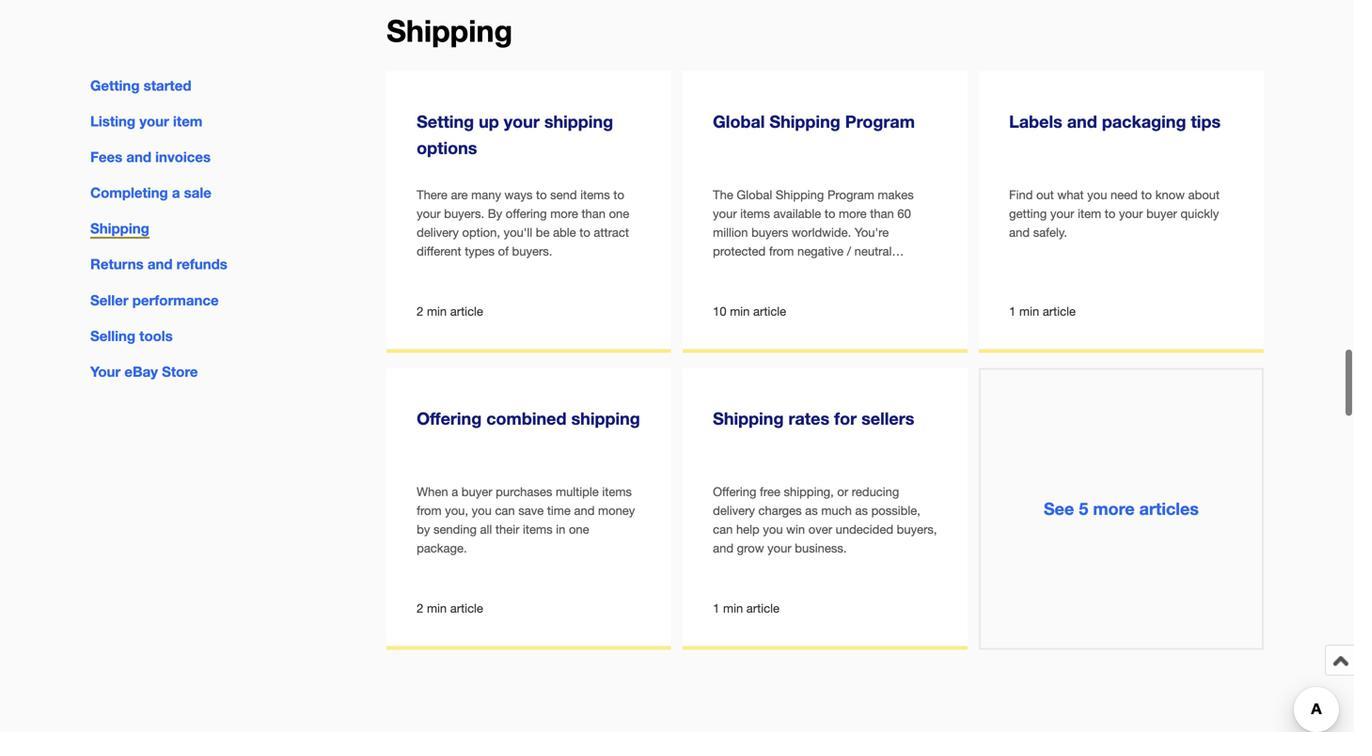 Task type: vqa. For each thing, say whether or not it's contained in the screenshot.


Task type: describe. For each thing, give the bounding box(es) containing it.
your inside the setting up your shipping options
[[504, 112, 540, 132]]

labels and packaging tips
[[1010, 112, 1221, 132]]

shipping inside the global shipping program makes your items available to more than 60 million buyers worldwide. you're protected from negative / neutral feedback, and have control over which items you want to ship through the program.
[[776, 188, 825, 202]]

global shipping program
[[713, 112, 916, 132]]

in
[[556, 523, 566, 537]]

selling
[[90, 328, 136, 345]]

package.
[[417, 542, 467, 556]]

reducing
[[852, 485, 900, 500]]

2 min article for setting up your shipping options
[[417, 304, 484, 319]]

setting up your shipping options
[[417, 112, 614, 158]]

you inside find out what you need to know about getting your item to your buyer quickly and safely.
[[1088, 188, 1108, 202]]

there
[[417, 188, 448, 202]]

sale
[[184, 185, 212, 201]]

send
[[551, 188, 577, 202]]

undecided
[[836, 523, 894, 537]]

need
[[1111, 188, 1138, 202]]

win
[[787, 523, 806, 537]]

to right need
[[1142, 188, 1153, 202]]

getting started link
[[90, 77, 191, 94]]

packaging
[[1103, 112, 1187, 132]]

to down have
[[800, 282, 811, 297]]

possible,
[[872, 504, 921, 519]]

1 min article for labels
[[1010, 304, 1076, 319]]

getting started
[[90, 77, 191, 94]]

items up buyers
[[741, 207, 770, 221]]

returns and refunds link
[[90, 256, 228, 273]]

offering for offering free shipping, or reducing delivery charges as much as possible, can help you win over undecided buyers, and grow your business.
[[713, 485, 757, 500]]

the
[[886, 282, 903, 297]]

safely.
[[1034, 226, 1068, 240]]

to left send
[[536, 188, 547, 202]]

worldwide.
[[792, 226, 852, 240]]

there are many ways to send items to your buyers. by offering more than one delivery option, you'll be able to attract different types of buyers.
[[417, 188, 630, 259]]

purchases
[[496, 485, 553, 500]]

you're
[[855, 226, 889, 240]]

listing your item link
[[90, 113, 203, 130]]

seller performance
[[90, 292, 219, 309]]

selling tools link
[[90, 328, 173, 345]]

over inside offering free shipping, or reducing delivery charges as much as possible, can help you win over undecided buyers, and grow your business.
[[809, 523, 833, 537]]

all
[[480, 523, 492, 537]]

0 vertical spatial item
[[173, 113, 203, 130]]

2 min article for offering combined shipping
[[417, 602, 484, 616]]

completing a sale link
[[90, 185, 212, 201]]

grow
[[737, 542, 765, 556]]

have
[[795, 263, 821, 278]]

you inside offering free shipping, or reducing delivery charges as much as possible, can help you win over undecided buyers, and grow your business.
[[763, 523, 783, 537]]

1 min article for shipping
[[713, 602, 780, 616]]

article for shipping
[[747, 602, 780, 616]]

2 as from the left
[[856, 504, 868, 519]]

min for offering combined shipping
[[427, 602, 447, 616]]

buyers,
[[897, 523, 938, 537]]

tips
[[1192, 112, 1221, 132]]

buyer inside when a buyer purchases multiple items from you, you can save time and money by sending all their items in one package.
[[462, 485, 493, 500]]

control
[[824, 263, 862, 278]]

and inside when a buyer purchases multiple items from you, you can save time and money by sending all their items in one package.
[[574, 504, 595, 519]]

which
[[893, 263, 925, 278]]

to right able on the left top of the page
[[580, 226, 591, 240]]

their
[[496, 523, 520, 537]]

article for setting
[[450, 304, 484, 319]]

and inside offering free shipping, or reducing delivery charges as much as possible, can help you win over undecided buyers, and grow your business.
[[713, 542, 734, 556]]

buyer inside find out what you need to know about getting your item to your buyer quickly and safely.
[[1147, 207, 1178, 221]]

you'll
[[504, 226, 533, 240]]

min for setting up your shipping options
[[427, 304, 447, 319]]

your up fees and invoices link
[[139, 113, 169, 130]]

items inside 'there are many ways to send items to your buyers. by offering more than one delivery option, you'll be able to attract different types of buyers.'
[[581, 188, 610, 202]]

types
[[465, 244, 495, 259]]

help
[[737, 523, 760, 537]]

1 horizontal spatial buyers.
[[512, 244, 553, 259]]

feedback,
[[713, 263, 768, 278]]

over inside the global shipping program makes your items available to more than 60 million buyers worldwide. you're protected from negative / neutral feedback, and have control over which items you want to ship through the program.
[[866, 263, 889, 278]]

see 5 more articles
[[1044, 499, 1200, 519]]

global inside the global shipping program makes your items available to more than 60 million buyers worldwide. you're protected from negative / neutral feedback, and have control over which items you want to ship through the program.
[[737, 188, 773, 202]]

save
[[519, 504, 544, 519]]

when a buyer purchases multiple items from you, you can save time and money by sending all their items in one package.
[[417, 485, 635, 556]]

2 horizontal spatial more
[[1094, 499, 1135, 519]]

returns and refunds
[[90, 256, 228, 273]]

makes
[[878, 188, 914, 202]]

ship
[[814, 282, 837, 297]]

shipping rates for sellers
[[713, 409, 915, 429]]

min for labels and packaging tips
[[1020, 304, 1040, 319]]

see
[[1044, 499, 1075, 519]]

business.
[[795, 542, 847, 556]]

to up worldwide.
[[825, 207, 836, 221]]

find
[[1010, 188, 1034, 202]]

offering combined shipping
[[417, 409, 641, 429]]

your down 'what'
[[1051, 207, 1075, 221]]

seller performance link
[[90, 292, 219, 309]]

started
[[144, 77, 191, 94]]

a for completing
[[172, 185, 180, 201]]

items up program.
[[713, 282, 743, 297]]

/
[[847, 244, 852, 259]]

program.
[[713, 301, 763, 315]]

listing your item
[[90, 113, 203, 130]]

many
[[472, 188, 501, 202]]

negative
[[798, 244, 844, 259]]

articles
[[1140, 499, 1200, 519]]

available
[[774, 207, 822, 221]]

your ebay store
[[90, 364, 198, 380]]

getting
[[1010, 207, 1048, 221]]

min for global shipping program
[[730, 304, 750, 319]]

rates
[[789, 409, 830, 429]]

multiple
[[556, 485, 599, 500]]

listing
[[90, 113, 136, 130]]



Task type: locate. For each thing, give the bounding box(es) containing it.
global up the
[[713, 112, 765, 132]]

60
[[898, 207, 912, 221]]

1 vertical spatial over
[[809, 523, 833, 537]]

more up able on the left top of the page
[[551, 207, 579, 221]]

ebay
[[125, 364, 158, 380]]

global right the
[[737, 188, 773, 202]]

attract
[[594, 226, 629, 240]]

seller
[[90, 292, 128, 309]]

by
[[488, 207, 503, 221]]

1 vertical spatial from
[[417, 504, 442, 519]]

can up their
[[495, 504, 515, 519]]

buyers
[[752, 226, 789, 240]]

you down charges
[[763, 523, 783, 537]]

0 horizontal spatial 1
[[713, 602, 720, 616]]

your inside the global shipping program makes your items available to more than 60 million buyers worldwide. you're protected from negative / neutral feedback, and have control over which items you want to ship through the program.
[[713, 207, 737, 221]]

0 vertical spatial delivery
[[417, 226, 459, 240]]

2 2 from the top
[[417, 602, 424, 616]]

and right fees
[[126, 149, 152, 166]]

items down save
[[523, 523, 553, 537]]

0 vertical spatial program
[[846, 112, 916, 132]]

0 vertical spatial from
[[770, 244, 794, 259]]

min for shipping rates for sellers
[[724, 602, 744, 616]]

1 vertical spatial global
[[737, 188, 773, 202]]

charges
[[759, 504, 802, 519]]

1 vertical spatial item
[[1078, 207, 1102, 221]]

offering
[[417, 409, 482, 429], [713, 485, 757, 500]]

article for labels
[[1043, 304, 1076, 319]]

the
[[713, 188, 734, 202]]

can inside offering free shipping, or reducing delivery charges as much as possible, can help you win over undecided buyers, and grow your business.
[[713, 523, 733, 537]]

1 vertical spatial a
[[452, 485, 458, 500]]

than inside the global shipping program makes your items available to more than 60 million buyers worldwide. you're protected from negative / neutral feedback, and have control over which items you want to ship through the program.
[[871, 207, 895, 221]]

min
[[427, 304, 447, 319], [730, 304, 750, 319], [1020, 304, 1040, 319], [427, 602, 447, 616], [724, 602, 744, 616]]

2 for offering combined shipping
[[417, 602, 424, 616]]

completing a sale
[[90, 185, 212, 201]]

1 horizontal spatial than
[[871, 207, 895, 221]]

more inside the global shipping program makes your items available to more than 60 million buyers worldwide. you're protected from negative / neutral feedback, and have control over which items you want to ship through the program.
[[839, 207, 867, 221]]

and up the seller performance
[[148, 256, 173, 273]]

over
[[866, 263, 889, 278], [809, 523, 833, 537]]

million
[[713, 226, 748, 240]]

2 than from the left
[[871, 207, 895, 221]]

article down safely.
[[1043, 304, 1076, 319]]

0 vertical spatial can
[[495, 504, 515, 519]]

0 vertical spatial 1 min article
[[1010, 304, 1076, 319]]

and inside find out what you need to know about getting your item to your buyer quickly and safely.
[[1010, 226, 1030, 240]]

1 min article down safely.
[[1010, 304, 1076, 319]]

shipping,
[[784, 485, 834, 500]]

buyers. down be
[[512, 244, 553, 259]]

0 horizontal spatial offering
[[417, 409, 482, 429]]

2 down different
[[417, 304, 424, 319]]

one up attract
[[609, 207, 630, 221]]

and right labels
[[1068, 112, 1098, 132]]

know
[[1156, 188, 1186, 202]]

min down safely.
[[1020, 304, 1040, 319]]

as
[[806, 504, 818, 519], [856, 504, 868, 519]]

0 vertical spatial buyers.
[[444, 207, 485, 221]]

or
[[838, 485, 849, 500]]

your right up
[[504, 112, 540, 132]]

different
[[417, 244, 462, 259]]

2 for setting up your shipping options
[[417, 304, 424, 319]]

0 vertical spatial 2 min article
[[417, 304, 484, 319]]

over up business.
[[809, 523, 833, 537]]

1 vertical spatial one
[[569, 523, 590, 537]]

1 for shipping rates for sellers
[[713, 602, 720, 616]]

your inside 'there are many ways to send items to your buyers. by offering more than one delivery option, you'll be able to attract different types of buyers.'
[[417, 207, 441, 221]]

2 min article down different
[[417, 304, 484, 319]]

a for when
[[452, 485, 458, 500]]

more inside 'there are many ways to send items to your buyers. by offering more than one delivery option, you'll be able to attract different types of buyers.'
[[551, 207, 579, 221]]

your down the
[[713, 207, 737, 221]]

one right in
[[569, 523, 590, 537]]

0 vertical spatial 1
[[1010, 304, 1017, 319]]

than inside 'there are many ways to send items to your buyers. by offering more than one delivery option, you'll be able to attract different types of buyers.'
[[582, 207, 606, 221]]

as down shipping,
[[806, 504, 818, 519]]

items right send
[[581, 188, 610, 202]]

one
[[609, 207, 630, 221], [569, 523, 590, 537]]

sending
[[434, 523, 477, 537]]

neutral
[[855, 244, 892, 259]]

1 horizontal spatial a
[[452, 485, 458, 500]]

0 horizontal spatial from
[[417, 504, 442, 519]]

over down neutral
[[866, 263, 889, 278]]

your down the win
[[768, 542, 792, 556]]

quickly
[[1181, 207, 1220, 221]]

1 horizontal spatial can
[[713, 523, 733, 537]]

invoices
[[155, 149, 211, 166]]

delivery inside offering free shipping, or reducing delivery charges as much as possible, can help you win over undecided buyers, and grow your business.
[[713, 504, 755, 519]]

0 vertical spatial 2
[[417, 304, 424, 319]]

and down "multiple"
[[574, 504, 595, 519]]

0 horizontal spatial buyer
[[462, 485, 493, 500]]

1 vertical spatial buyers.
[[512, 244, 553, 259]]

performance
[[132, 292, 219, 309]]

1 horizontal spatial from
[[770, 244, 794, 259]]

1 min article down grow
[[713, 602, 780, 616]]

0 vertical spatial over
[[866, 263, 889, 278]]

article for global
[[754, 304, 787, 319]]

you inside the global shipping program makes your items available to more than 60 million buyers worldwide. you're protected from negative / neutral feedback, and have control over which items you want to ship through the program.
[[746, 282, 766, 297]]

you,
[[445, 504, 469, 519]]

buyer
[[1147, 207, 1178, 221], [462, 485, 493, 500]]

0 horizontal spatial more
[[551, 207, 579, 221]]

2 down package.
[[417, 602, 424, 616]]

your ebay store link
[[90, 364, 198, 380]]

offering for offering combined shipping
[[417, 409, 482, 429]]

and
[[1068, 112, 1098, 132], [126, 149, 152, 166], [1010, 226, 1030, 240], [148, 256, 173, 273], [771, 263, 792, 278], [574, 504, 595, 519], [713, 542, 734, 556]]

offering inside offering free shipping, or reducing delivery charges as much as possible, can help you win over undecided buyers, and grow your business.
[[713, 485, 757, 500]]

tools
[[139, 328, 173, 345]]

from inside when a buyer purchases multiple items from you, you can save time and money by sending all their items in one package.
[[417, 504, 442, 519]]

can inside when a buyer purchases multiple items from you, you can save time and money by sending all their items in one package.
[[495, 504, 515, 519]]

article
[[450, 304, 484, 319], [754, 304, 787, 319], [1043, 304, 1076, 319], [450, 602, 484, 616], [747, 602, 780, 616]]

delivery
[[417, 226, 459, 240], [713, 504, 755, 519]]

you right 'what'
[[1088, 188, 1108, 202]]

article down grow
[[747, 602, 780, 616]]

0 vertical spatial offering
[[417, 409, 482, 429]]

delivery up help
[[713, 504, 755, 519]]

1 horizontal spatial buyer
[[1147, 207, 1178, 221]]

your down there
[[417, 207, 441, 221]]

item down 'what'
[[1078, 207, 1102, 221]]

0 horizontal spatial can
[[495, 504, 515, 519]]

delivery up different
[[417, 226, 459, 240]]

combined
[[487, 409, 567, 429]]

program inside the global shipping program makes your items available to more than 60 million buyers worldwide. you're protected from negative / neutral feedback, and have control over which items you want to ship through the program.
[[828, 188, 875, 202]]

0 horizontal spatial delivery
[[417, 226, 459, 240]]

find out what you need to know about getting your item to your buyer quickly and safely.
[[1010, 188, 1220, 240]]

to up attract
[[614, 188, 625, 202]]

0 vertical spatial one
[[609, 207, 630, 221]]

2 2 min article from the top
[[417, 602, 484, 616]]

program up makes
[[846, 112, 916, 132]]

buyer up you,
[[462, 485, 493, 500]]

1 horizontal spatial offering
[[713, 485, 757, 500]]

than up you're
[[871, 207, 895, 221]]

through
[[840, 282, 882, 297]]

1 vertical spatial 2
[[417, 602, 424, 616]]

setting
[[417, 112, 474, 132]]

you up all at bottom left
[[472, 504, 492, 519]]

the global shipping program makes your items available to more than 60 million buyers worldwide. you're protected from negative / neutral feedback, and have control over which items you want to ship through the program.
[[713, 188, 925, 315]]

and down getting
[[1010, 226, 1030, 240]]

to down need
[[1105, 207, 1116, 221]]

shipping up "multiple"
[[572, 409, 641, 429]]

your down need
[[1120, 207, 1144, 221]]

fees and invoices
[[90, 149, 211, 166]]

2 min article
[[417, 304, 484, 319], [417, 602, 484, 616]]

selling tools
[[90, 328, 173, 345]]

about
[[1189, 188, 1220, 202]]

1 horizontal spatial 1
[[1010, 304, 1017, 319]]

one inside 'there are many ways to send items to your buyers. by offering more than one delivery option, you'll be able to attract different types of buyers.'
[[609, 207, 630, 221]]

sellers
[[862, 409, 915, 429]]

0 horizontal spatial than
[[582, 207, 606, 221]]

1
[[1010, 304, 1017, 319], [713, 602, 720, 616]]

min right 10
[[730, 304, 750, 319]]

article down want
[[754, 304, 787, 319]]

and inside the global shipping program makes your items available to more than 60 million buyers worldwide. you're protected from negative / neutral feedback, and have control over which items you want to ship through the program.
[[771, 263, 792, 278]]

ways
[[505, 188, 533, 202]]

0 vertical spatial global
[[713, 112, 765, 132]]

offering up "when"
[[417, 409, 482, 429]]

want
[[770, 282, 796, 297]]

1 2 min article from the top
[[417, 304, 484, 319]]

0 vertical spatial a
[[172, 185, 180, 201]]

you up the 10 min article
[[746, 282, 766, 297]]

article down the types
[[450, 304, 484, 319]]

1 min article
[[1010, 304, 1076, 319], [713, 602, 780, 616]]

delivery inside 'there are many ways to send items to your buyers. by offering more than one delivery option, you'll be able to attract different types of buyers.'
[[417, 226, 459, 240]]

and left grow
[[713, 542, 734, 556]]

shipping link
[[90, 220, 149, 239]]

up
[[479, 112, 499, 132]]

than up attract
[[582, 207, 606, 221]]

by
[[417, 523, 430, 537]]

a left "sale"
[[172, 185, 180, 201]]

0 horizontal spatial one
[[569, 523, 590, 537]]

you inside when a buyer purchases multiple items from you, you can save time and money by sending all their items in one package.
[[472, 504, 492, 519]]

1 than from the left
[[582, 207, 606, 221]]

a up you,
[[452, 485, 458, 500]]

more right 5
[[1094, 499, 1135, 519]]

much
[[822, 504, 852, 519]]

shipping inside the setting up your shipping options
[[545, 112, 614, 132]]

items
[[581, 188, 610, 202], [741, 207, 770, 221], [713, 282, 743, 297], [603, 485, 632, 500], [523, 523, 553, 537]]

1 as from the left
[[806, 504, 818, 519]]

2 min article down package.
[[417, 602, 484, 616]]

fees and invoices link
[[90, 149, 211, 166]]

1 horizontal spatial 1 min article
[[1010, 304, 1076, 319]]

money
[[598, 504, 635, 519]]

items up money
[[603, 485, 632, 500]]

1 2 from the top
[[417, 304, 424, 319]]

0 horizontal spatial buyers.
[[444, 207, 485, 221]]

able
[[553, 226, 576, 240]]

your
[[90, 364, 121, 380]]

shipping up send
[[545, 112, 614, 132]]

5
[[1080, 499, 1089, 519]]

what
[[1058, 188, 1085, 202]]

1 vertical spatial delivery
[[713, 504, 755, 519]]

1 horizontal spatial over
[[866, 263, 889, 278]]

0 horizontal spatial item
[[173, 113, 203, 130]]

program up you're
[[828, 188, 875, 202]]

buyers. down are
[[444, 207, 485, 221]]

min down package.
[[427, 602, 447, 616]]

more
[[551, 207, 579, 221], [839, 207, 867, 221], [1094, 499, 1135, 519]]

your
[[504, 112, 540, 132], [139, 113, 169, 130], [417, 207, 441, 221], [713, 207, 737, 221], [1051, 207, 1075, 221], [1120, 207, 1144, 221], [768, 542, 792, 556]]

1 vertical spatial 2 min article
[[417, 602, 484, 616]]

1 horizontal spatial delivery
[[713, 504, 755, 519]]

can left help
[[713, 523, 733, 537]]

1 vertical spatial offering
[[713, 485, 757, 500]]

2
[[417, 304, 424, 319], [417, 602, 424, 616]]

offering free shipping, or reducing delivery charges as much as possible, can help you win over undecided buyers, and grow your business.
[[713, 485, 938, 556]]

1 horizontal spatial one
[[609, 207, 630, 221]]

buyer down know
[[1147, 207, 1178, 221]]

out
[[1037, 188, 1055, 202]]

offering left free
[[713, 485, 757, 500]]

buyers.
[[444, 207, 485, 221], [512, 244, 553, 259]]

0 vertical spatial buyer
[[1147, 207, 1178, 221]]

one inside when a buyer purchases multiple items from you, you can save time and money by sending all their items in one package.
[[569, 523, 590, 537]]

from down "when"
[[417, 504, 442, 519]]

refunds
[[177, 256, 228, 273]]

store
[[162, 364, 198, 380]]

1 horizontal spatial more
[[839, 207, 867, 221]]

0 vertical spatial shipping
[[545, 112, 614, 132]]

article for offering
[[450, 602, 484, 616]]

protected
[[713, 244, 766, 259]]

options
[[417, 138, 477, 158]]

a inside when a buyer purchases multiple items from you, you can save time and money by sending all their items in one package.
[[452, 485, 458, 500]]

for
[[835, 409, 857, 429]]

1 vertical spatial 1
[[713, 602, 720, 616]]

option,
[[462, 226, 501, 240]]

time
[[547, 504, 571, 519]]

your inside offering free shipping, or reducing delivery charges as much as possible, can help you win over undecided buyers, and grow your business.
[[768, 542, 792, 556]]

of
[[498, 244, 509, 259]]

1 vertical spatial 1 min article
[[713, 602, 780, 616]]

10
[[713, 304, 727, 319]]

1 horizontal spatial item
[[1078, 207, 1102, 221]]

labels
[[1010, 112, 1063, 132]]

1 horizontal spatial as
[[856, 504, 868, 519]]

when
[[417, 485, 448, 500]]

from inside the global shipping program makes your items available to more than 60 million buyers worldwide. you're protected from negative / neutral feedback, and have control over which items you want to ship through the program.
[[770, 244, 794, 259]]

0 horizontal spatial a
[[172, 185, 180, 201]]

item inside find out what you need to know about getting your item to your buyer quickly and safely.
[[1078, 207, 1102, 221]]

1 for labels and packaging tips
[[1010, 304, 1017, 319]]

more up you're
[[839, 207, 867, 221]]

1 vertical spatial shipping
[[572, 409, 641, 429]]

1 vertical spatial program
[[828, 188, 875, 202]]

article down package.
[[450, 602, 484, 616]]

from down buyers
[[770, 244, 794, 259]]

0 horizontal spatial as
[[806, 504, 818, 519]]

0 horizontal spatial over
[[809, 523, 833, 537]]

as up undecided
[[856, 504, 868, 519]]

1 vertical spatial buyer
[[462, 485, 493, 500]]

1 vertical spatial can
[[713, 523, 733, 537]]

min down grow
[[724, 602, 744, 616]]

shipping
[[387, 13, 513, 48], [770, 112, 841, 132], [776, 188, 825, 202], [90, 220, 149, 237], [713, 409, 784, 429]]

and up want
[[771, 263, 792, 278]]

0 horizontal spatial 1 min article
[[713, 602, 780, 616]]

item up the 'invoices'
[[173, 113, 203, 130]]

min down different
[[427, 304, 447, 319]]



